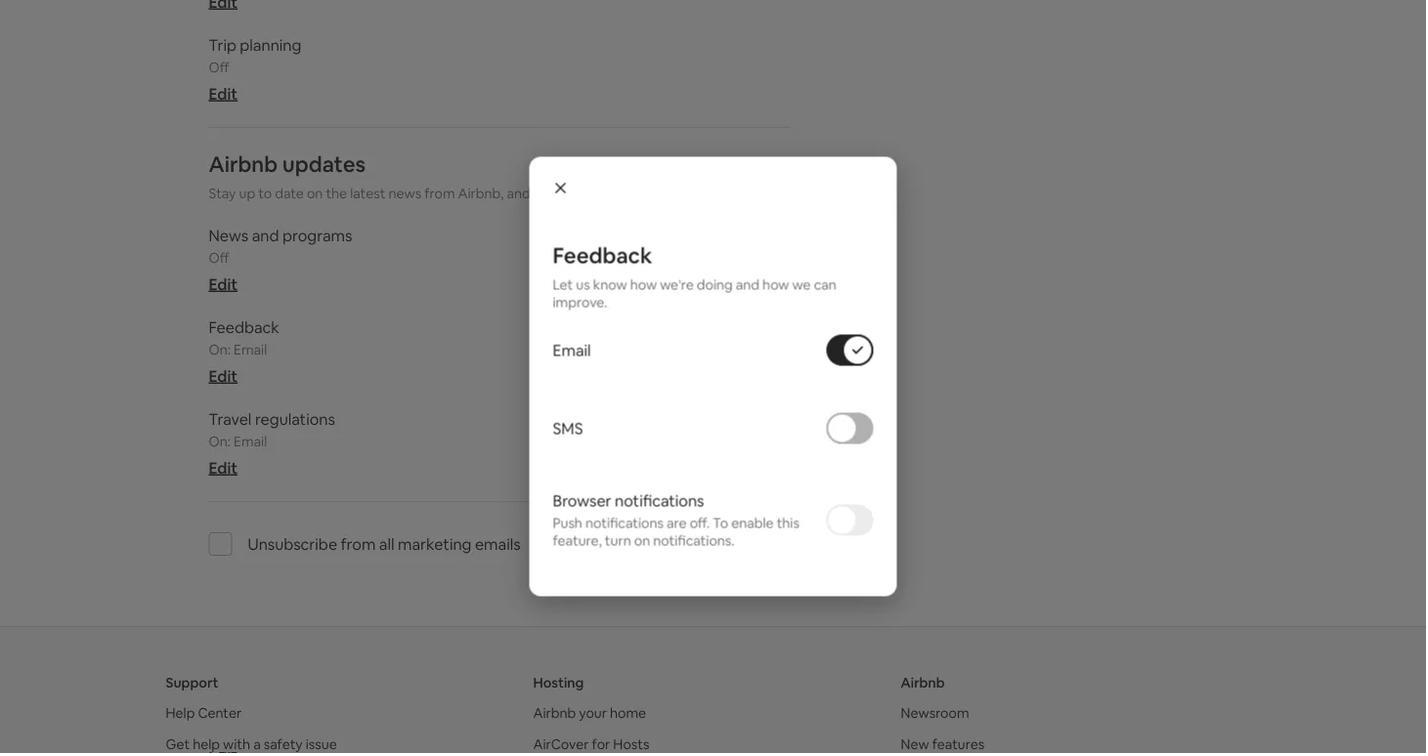 Task type: locate. For each thing, give the bounding box(es) containing it.
1 vertical spatial us
[[576, 276, 590, 294]]

off down trip
[[209, 59, 229, 76]]

we right doing
[[792, 276, 811, 294]]

from inside the airbnb updates stay up to date on the latest news from airbnb, and let us know how we can improve.
[[424, 185, 455, 202]]

we inside feedback let us know how we're doing and how we can improve.
[[792, 276, 811, 294]]

regulations
[[255, 409, 335, 429]]

feedback for know
[[553, 241, 652, 269]]

notifications down browser
[[585, 515, 664, 532]]

1 vertical spatial on
[[634, 532, 650, 550]]

edit button down travel
[[209, 458, 238, 478]]

0 vertical spatial know
[[570, 185, 604, 202]]

the
[[326, 185, 347, 202]]

1 vertical spatial improve.
[[553, 294, 608, 311]]

airbnb inside the airbnb updates stay up to date on the latest news from airbnb, and let us know how we can improve.
[[209, 150, 278, 178]]

feedback inside feedback let us know how we're doing and how we can improve.
[[553, 241, 652, 269]]

email up travel
[[234, 341, 267, 359]]

0 vertical spatial on
[[307, 185, 323, 202]]

1 vertical spatial feedback
[[209, 317, 279, 337]]

1 horizontal spatial improve.
[[684, 185, 739, 202]]

know
[[570, 185, 604, 202], [593, 276, 627, 294]]

edit button
[[209, 84, 238, 104], [209, 274, 238, 294], [209, 366, 238, 386], [209, 458, 238, 478]]

to
[[713, 515, 728, 532]]

edit down 'news'
[[209, 274, 238, 294]]

1 horizontal spatial and
[[507, 185, 530, 202]]

edit down trip
[[209, 84, 238, 104]]

improve. inside feedback let us know how we're doing and how we can improve.
[[553, 294, 608, 311]]

1 horizontal spatial we
[[792, 276, 811, 294]]

programs
[[282, 225, 352, 245]]

1 horizontal spatial us
[[576, 276, 590, 294]]

help
[[166, 705, 195, 722]]

can
[[658, 185, 681, 202], [814, 276, 837, 294]]

2 vertical spatial and
[[736, 276, 759, 294]]

edit
[[209, 84, 238, 104], [209, 274, 238, 294], [209, 366, 238, 386], [209, 458, 238, 478]]

browser
[[553, 491, 611, 511]]

4 edit from the top
[[209, 458, 238, 478]]

1 horizontal spatial from
[[424, 185, 455, 202]]

notifications
[[615, 491, 704, 511], [585, 515, 664, 532]]

0 horizontal spatial airbnb
[[209, 150, 278, 178]]

know inside feedback let us know how we're doing and how we can improve.
[[593, 276, 627, 294]]

1 vertical spatial airbnb
[[901, 674, 945, 692]]

1 horizontal spatial feedback
[[553, 241, 652, 269]]

0 vertical spatial us
[[553, 185, 567, 202]]

to
[[258, 185, 272, 202]]

on left the
[[307, 185, 323, 202]]

enable
[[731, 515, 774, 532]]

we
[[637, 185, 655, 202], [792, 276, 811, 294]]

how right let
[[607, 185, 634, 202]]

2 on: from the top
[[209, 433, 231, 451]]

1 on: from the top
[[209, 341, 231, 359]]

2 edit button from the top
[[209, 274, 238, 294]]

on inside browser notifications push notifications are off. to enable this feature, turn on notifications.
[[634, 532, 650, 550]]

2 edit from the top
[[209, 274, 238, 294]]

1 off from the top
[[209, 59, 229, 76]]

help center
[[166, 705, 242, 722]]

on: up travel
[[209, 341, 231, 359]]

notifications up are
[[615, 491, 704, 511]]

0 horizontal spatial improve.
[[553, 294, 608, 311]]

support
[[166, 674, 219, 692]]

on: down travel
[[209, 433, 231, 451]]

feedback down 'news and programs off edit'
[[209, 317, 279, 337]]

from right news
[[424, 185, 455, 202]]

1 horizontal spatial can
[[814, 276, 837, 294]]

1 edit button from the top
[[209, 84, 238, 104]]

0 horizontal spatial us
[[553, 185, 567, 202]]

0 horizontal spatial on
[[307, 185, 323, 202]]

email down travel
[[234, 433, 267, 451]]

and inside the airbnb updates stay up to date on the latest news from airbnb, and let us know how we can improve.
[[507, 185, 530, 202]]

0 vertical spatial and
[[507, 185, 530, 202]]

news
[[209, 225, 248, 245]]

0 horizontal spatial and
[[252, 225, 279, 245]]

updates
[[282, 150, 366, 178]]

know inside the airbnb updates stay up to date on the latest news from airbnb, and let us know how we can improve.
[[570, 185, 604, 202]]

edit inside trip planning off edit
[[209, 84, 238, 104]]

0 vertical spatial improve.
[[684, 185, 739, 202]]

2 vertical spatial airbnb
[[533, 705, 576, 722]]

and left let
[[507, 185, 530, 202]]

and inside 'news and programs off edit'
[[252, 225, 279, 245]]

planning
[[240, 35, 301, 55]]

feedback inside offers and updates tab panel
[[209, 317, 279, 337]]

3 edit button from the top
[[209, 366, 238, 386]]

0 vertical spatial feedback
[[553, 241, 652, 269]]

1 horizontal spatial airbnb
[[533, 705, 576, 722]]

email inside the travel regulations on: email edit
[[234, 433, 267, 451]]

on: inside feedback on: email edit
[[209, 341, 231, 359]]

can inside feedback let us know how we're doing and how we can improve.
[[814, 276, 837, 294]]

airbnb up "up"
[[209, 150, 278, 178]]

email inside feedback dialog
[[553, 340, 591, 360]]

we up feedback let us know how we're doing and how we can improve.
[[637, 185, 655, 202]]

and right doing
[[736, 276, 759, 294]]

1 vertical spatial can
[[814, 276, 837, 294]]

0 vertical spatial airbnb
[[209, 150, 278, 178]]

2 off from the top
[[209, 249, 229, 267]]

and
[[507, 185, 530, 202], [252, 225, 279, 245], [736, 276, 759, 294]]

marketing
[[398, 534, 472, 554]]

0 vertical spatial on:
[[209, 341, 231, 359]]

us
[[553, 185, 567, 202], [576, 276, 590, 294]]

0 horizontal spatial from
[[341, 534, 376, 554]]

email down let
[[553, 340, 591, 360]]

4 edit button from the top
[[209, 458, 238, 478]]

home
[[610, 705, 646, 722]]

0 vertical spatial we
[[637, 185, 655, 202]]

us inside the airbnb updates stay up to date on the latest news from airbnb, and let us know how we can improve.
[[553, 185, 567, 202]]

2 horizontal spatial and
[[736, 276, 759, 294]]

improve. inside the airbnb updates stay up to date on the latest news from airbnb, and let us know how we can improve.
[[684, 185, 739, 202]]

feedback let us know how we're doing and how we can improve.
[[553, 241, 837, 311]]

3 edit from the top
[[209, 366, 238, 386]]

airbnb down the hosting
[[533, 705, 576, 722]]

1 vertical spatial and
[[252, 225, 279, 245]]

airbnb up newsroom
[[901, 674, 945, 692]]

on right turn
[[634, 532, 650, 550]]

1 vertical spatial off
[[209, 249, 229, 267]]

how
[[607, 185, 634, 202], [630, 276, 657, 294], [762, 276, 789, 294]]

airbnb updates stay up to date on the latest news from airbnb, and let us know how we can improve.
[[209, 150, 739, 202]]

1 horizontal spatial on
[[634, 532, 650, 550]]

off
[[209, 59, 229, 76], [209, 249, 229, 267]]

1 vertical spatial on:
[[209, 433, 231, 451]]

latest
[[350, 185, 385, 202]]

edit button up travel
[[209, 366, 238, 386]]

feedback on: email edit
[[209, 317, 279, 386]]

airbnb,
[[458, 185, 504, 202]]

up
[[239, 185, 255, 202]]

newsroom
[[901, 705, 969, 722]]

improve.
[[684, 185, 739, 202], [553, 294, 608, 311]]

airbnb
[[209, 150, 278, 178], [901, 674, 945, 692], [533, 705, 576, 722]]

from
[[424, 185, 455, 202], [341, 534, 376, 554]]

1 vertical spatial we
[[792, 276, 811, 294]]

how inside the airbnb updates stay up to date on the latest news from airbnb, and let us know how we can improve.
[[607, 185, 634, 202]]

0 vertical spatial off
[[209, 59, 229, 76]]

on:
[[209, 341, 231, 359], [209, 433, 231, 451]]

1 vertical spatial know
[[593, 276, 627, 294]]

feedback up let
[[553, 241, 652, 269]]

news and programs off edit
[[209, 225, 352, 294]]

0 vertical spatial from
[[424, 185, 455, 202]]

edit down travel
[[209, 458, 238, 478]]

edit up travel
[[209, 366, 238, 386]]

on inside the airbnb updates stay up to date on the latest news from airbnb, and let us know how we can improve.
[[307, 185, 323, 202]]

doing
[[697, 276, 733, 294]]

off down 'news'
[[209, 249, 229, 267]]

0 horizontal spatial can
[[658, 185, 681, 202]]

travel
[[209, 409, 252, 429]]

on
[[307, 185, 323, 202], [634, 532, 650, 550]]

travel regulations on: email edit
[[209, 409, 335, 478]]

newsroom link
[[901, 705, 969, 722]]

edit button down trip
[[209, 84, 238, 104]]

email
[[553, 340, 591, 360], [234, 341, 267, 359], [234, 433, 267, 451]]

and right 'news'
[[252, 225, 279, 245]]

from left all
[[341, 534, 376, 554]]

0 horizontal spatial feedback
[[209, 317, 279, 337]]

edit button down 'news'
[[209, 274, 238, 294]]

0 vertical spatial can
[[658, 185, 681, 202]]

0 horizontal spatial we
[[637, 185, 655, 202]]

feedback
[[553, 241, 652, 269], [209, 317, 279, 337]]

off inside 'news and programs off edit'
[[209, 249, 229, 267]]

1 edit from the top
[[209, 84, 238, 104]]



Task type: describe. For each thing, give the bounding box(es) containing it.
hosting
[[533, 674, 584, 692]]

sms
[[553, 418, 583, 438]]

notifications.
[[653, 532, 735, 550]]

unsubscribe
[[248, 534, 337, 554]]

your
[[579, 705, 607, 722]]

push
[[553, 515, 582, 532]]

off.
[[690, 515, 710, 532]]

edit inside the travel regulations on: email edit
[[209, 458, 238, 478]]

edit button for email
[[209, 366, 238, 386]]

how left we're
[[630, 276, 657, 294]]

off inside trip planning off edit
[[209, 59, 229, 76]]

turn
[[605, 532, 631, 550]]

edit button for programs
[[209, 274, 238, 294]]

this
[[777, 515, 799, 532]]

can inside the airbnb updates stay up to date on the latest news from airbnb, and let us know how we can improve.
[[658, 185, 681, 202]]

feature,
[[553, 532, 602, 550]]

trip planning off edit
[[209, 35, 301, 104]]

we're
[[660, 276, 694, 294]]

airbnb your home
[[533, 705, 646, 722]]

airbnb for your
[[533, 705, 576, 722]]

and inside feedback let us know how we're doing and how we can improve.
[[736, 276, 759, 294]]

1 vertical spatial from
[[341, 534, 376, 554]]

edit button for off
[[209, 84, 238, 104]]

date
[[275, 185, 304, 202]]

let
[[553, 276, 573, 294]]

feedback dialog
[[529, 157, 897, 597]]

us inside feedback let us know how we're doing and how we can improve.
[[576, 276, 590, 294]]

all
[[379, 534, 394, 554]]

news
[[388, 185, 421, 202]]

0 vertical spatial notifications
[[615, 491, 704, 511]]

on: inside the travel regulations on: email edit
[[209, 433, 231, 451]]

trip
[[209, 35, 236, 55]]

edit inside feedback on: email edit
[[209, 366, 238, 386]]

airbnb your home link
[[533, 705, 646, 722]]

unsubscribe from all marketing emails
[[248, 534, 521, 554]]

edit button for on:
[[209, 458, 238, 478]]

are
[[667, 515, 687, 532]]

browser notifications push notifications are off. to enable this feature, turn on notifications.
[[553, 491, 799, 550]]

feedback for edit
[[209, 317, 279, 337]]

edit inside 'news and programs off edit'
[[209, 274, 238, 294]]

help center link
[[166, 705, 242, 722]]

stay
[[209, 185, 236, 202]]

2 horizontal spatial airbnb
[[901, 674, 945, 692]]

airbnb for updates
[[209, 150, 278, 178]]

email inside feedback on: email edit
[[234, 341, 267, 359]]

we inside the airbnb updates stay up to date on the latest news from airbnb, and let us know how we can improve.
[[637, 185, 655, 202]]

how right doing
[[762, 276, 789, 294]]

center
[[198, 705, 242, 722]]

emails
[[475, 534, 521, 554]]

let
[[533, 185, 550, 202]]

offers and updates tab panel
[[209, 0, 791, 580]]

1 vertical spatial notifications
[[585, 515, 664, 532]]

browser notifications group
[[553, 468, 873, 573]]



Task type: vqa. For each thing, say whether or not it's contained in the screenshot.
first Off
yes



